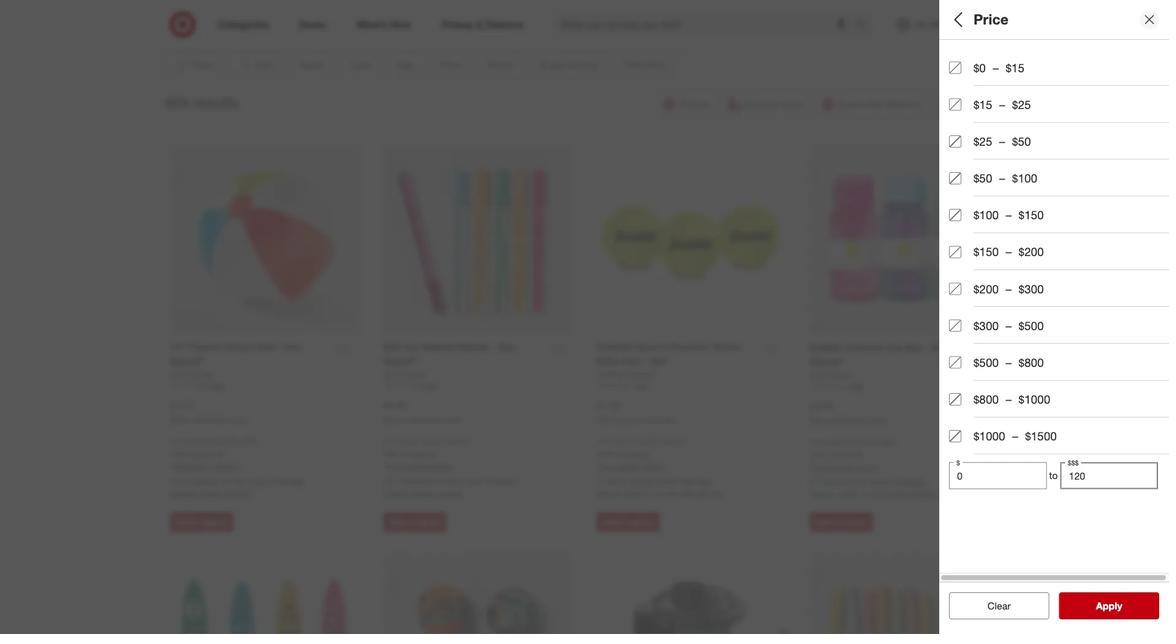 Task type: vqa. For each thing, say whether or not it's contained in the screenshot.
Meals
no



Task type: locate. For each thing, give the bounding box(es) containing it.
1 horizontal spatial $300
[[1019, 282, 1045, 296]]

online for $1.50
[[228, 415, 248, 425]]

1 horizontal spatial $25
[[1013, 98, 1032, 112]]

online inside $1.99 when purchased online
[[655, 415, 675, 425]]

guest rating button
[[950, 254, 1170, 297]]

1 horizontal spatial check
[[384, 488, 408, 499]]

0 vertical spatial price
[[974, 11, 1009, 28]]

results right see
[[1104, 600, 1136, 612]]

only ships with $35 orders free shipping * * exclusions apply. in stock at  san jose oakridge ready within 2 hours with pickup
[[597, 437, 724, 499], [810, 437, 937, 500]]

check nearby stores button
[[170, 488, 250, 500], [384, 488, 463, 500]]

stores
[[226, 488, 250, 499], [439, 488, 463, 499]]

0 horizontal spatial $15
[[974, 98, 993, 112]]

0 vertical spatial $200
[[1019, 245, 1045, 259]]

price up the $100  –  $150 "option"
[[950, 181, 979, 195]]

ships down $1.50 when purchased online
[[187, 437, 205, 446]]

$15 right $0
[[1006, 61, 1025, 75]]

$150  –  $200 checkbox
[[950, 246, 962, 258]]

results
[[193, 94, 239, 111], [1104, 600, 1136, 612]]

2 available from the left
[[400, 476, 433, 487]]

$35 down $1.50 when purchased online
[[222, 437, 234, 446]]

1 horizontal spatial stock
[[820, 477, 841, 487]]

only
[[170, 437, 185, 446], [384, 437, 398, 446], [597, 437, 612, 446], [810, 437, 825, 447]]

1 stores from the left
[[226, 488, 250, 499]]

clear
[[982, 600, 1005, 612], [988, 600, 1011, 612]]

ships for $4.00
[[827, 437, 845, 447]]

0 horizontal spatial check nearby stores button
[[170, 488, 250, 500]]

1 horizontal spatial $100
[[1013, 171, 1038, 185]]

$50  –  $100
[[974, 171, 1038, 185]]

not
[[170, 476, 184, 487], [384, 476, 397, 487]]

in
[[597, 476, 604, 487], [810, 477, 817, 487]]

$1000 up the $1500
[[1019, 393, 1051, 407]]

2 only ships with $35 orders free shipping * * exclusions apply. not available at san jose oakridge check nearby stores from the left
[[384, 437, 518, 499]]

0 horizontal spatial not
[[170, 476, 184, 487]]

2 check from the left
[[384, 488, 408, 499]]

$15
[[1006, 61, 1025, 75], [974, 98, 993, 112]]

0 horizontal spatial $150
[[974, 245, 999, 259]]

0 horizontal spatial available
[[186, 476, 220, 487]]

1 vertical spatial $500
[[974, 356, 999, 370]]

$100
[[1013, 171, 1038, 185], [974, 208, 999, 222]]

san
[[232, 476, 247, 487], [445, 476, 460, 487], [639, 476, 654, 487], [853, 477, 868, 487]]

1 horizontal spatial ready
[[810, 489, 835, 500]]

$1000  –  $1500
[[974, 429, 1058, 444]]

bike
[[950, 107, 966, 118]]

1 horizontal spatial $200
[[1019, 245, 1045, 259]]

1434 link
[[170, 380, 359, 391]]

$35 for $4.00
[[862, 437, 874, 447]]

exclusions down $1.50 when purchased online
[[173, 461, 214, 472]]

ships for $5.00
[[401, 437, 418, 446]]

$300  –  $500 checkbox
[[950, 320, 962, 332]]

online for $1.99
[[655, 415, 675, 425]]

$50
[[1013, 134, 1032, 149], [974, 171, 993, 185]]

1 vertical spatial $25
[[974, 134, 993, 149]]

clear for clear
[[988, 600, 1011, 612]]

exclusions down $4.00 when purchased online
[[813, 462, 854, 473]]

exclusions down '$5.00 when purchased online'
[[387, 461, 428, 472]]

apply. for $1.50
[[217, 461, 240, 472]]

$500 right $500  –  $800 checkbox
[[974, 356, 999, 370]]

nearby for $5.00
[[411, 488, 437, 499]]

all right monday;
[[1011, 64, 1021, 75]]

free for $5.00
[[384, 449, 401, 459]]

0 vertical spatial deals
[[950, 48, 981, 62]]

when down $4.00
[[810, 416, 829, 425]]

$1000
[[1019, 393, 1051, 407], [974, 429, 1006, 444]]

exclusions apply. link for $1.50
[[173, 461, 240, 472]]

0 horizontal spatial within
[[624, 488, 646, 499]]

when for $4.00
[[810, 416, 829, 425]]

deals up cyber at the top of the page
[[950, 48, 981, 62]]

with for $5.00
[[420, 437, 434, 446]]

$15 right the bike
[[974, 98, 993, 112]]

2 stores from the left
[[439, 488, 463, 499]]

apply button
[[1060, 593, 1160, 620]]

$50  –  $100 checkbox
[[950, 172, 962, 185]]

include
[[974, 351, 1012, 365]]

ships down $1.99 when purchased online
[[614, 437, 631, 446]]

orders down $1.50 when purchased online
[[236, 437, 257, 446]]

2 nearby from the left
[[411, 488, 437, 499]]

nearby for $1.50
[[197, 488, 224, 499]]

1 horizontal spatial in
[[810, 477, 817, 487]]

1 available from the left
[[186, 476, 220, 487]]

filters
[[971, 11, 1009, 28]]

2
[[649, 488, 653, 499], [862, 489, 867, 500]]

1 horizontal spatial stores
[[439, 488, 463, 499]]

purchased down $5.00
[[405, 415, 440, 425]]

orders down $1.99 when purchased online
[[663, 437, 684, 446]]

purchased
[[191, 415, 226, 425], [405, 415, 440, 425], [618, 415, 653, 425], [831, 416, 866, 425]]

$35 down '$5.00 when purchased online'
[[436, 437, 448, 446]]

exclusions apply. link for $5.00
[[387, 461, 453, 472]]

purchased down $1.50
[[191, 415, 226, 425]]

$25 right age
[[974, 134, 993, 149]]

1 vertical spatial $300
[[974, 319, 999, 333]]

orders down '$5.00 when purchased online'
[[450, 437, 471, 446]]

$4.00 when purchased online
[[810, 400, 888, 425]]

0 vertical spatial $800
[[1019, 356, 1045, 370]]

at
[[222, 476, 229, 487], [435, 476, 443, 487], [630, 476, 637, 487], [843, 477, 850, 487]]

$150 up $150  –  $200
[[1019, 208, 1045, 222]]

oakridge
[[270, 476, 305, 487], [483, 476, 518, 487], [677, 476, 712, 487], [891, 477, 926, 487]]

free down $4.00
[[810, 449, 827, 460]]

purchased inside $4.00 when purchased online
[[831, 416, 866, 425]]

1 vertical spatial $15
[[974, 98, 993, 112]]

only ships with $35 orders free shipping * * exclusions apply. not available at san jose oakridge check nearby stores for $1.50
[[170, 437, 305, 499]]

exclusions apply. link down '$5.00 when purchased online'
[[387, 461, 453, 472]]

shipping down $4.00 when purchased online
[[830, 449, 862, 460]]

when down $1.50
[[170, 415, 189, 425]]

online inside '$5.00 when purchased online'
[[442, 415, 461, 425]]

1 vertical spatial $200
[[974, 282, 999, 296]]

purchased down $4.00
[[831, 416, 866, 425]]

available
[[186, 476, 220, 487], [400, 476, 433, 487]]

0 vertical spatial $150
[[1019, 208, 1045, 222]]

type
[[950, 91, 976, 105]]

0 horizontal spatial stores
[[226, 488, 250, 499]]

1 horizontal spatial $800
[[1019, 356, 1045, 370]]

None text field
[[950, 463, 1047, 490], [1061, 463, 1159, 490], [950, 463, 1047, 490], [1061, 463, 1159, 490]]

1 check nearby stores button from the left
[[170, 488, 250, 500]]

0 horizontal spatial only ships with $35 orders free shipping * * exclusions apply. not available at san jose oakridge check nearby stores
[[170, 437, 305, 499]]

results right 624
[[193, 94, 239, 111]]

ships down '$5.00 when purchased online'
[[401, 437, 418, 446]]

shipping down $1.50 when purchased online
[[190, 449, 222, 459]]

include out of stock
[[974, 351, 1077, 365]]

clear inside price dialog
[[988, 600, 1011, 612]]

shipping down '$5.00 when purchased online'
[[403, 449, 436, 459]]

apply. for $4.00
[[857, 462, 880, 473]]

price
[[974, 11, 1009, 28], [950, 181, 979, 195]]

1 horizontal spatial within
[[837, 489, 860, 500]]

online inside $1.50 when purchased online
[[228, 415, 248, 425]]

when down $1.99
[[597, 415, 616, 425]]

1 horizontal spatial deals
[[1023, 64, 1045, 75]]

apply. for $1.99
[[643, 461, 666, 472]]

1 horizontal spatial $150
[[1019, 208, 1045, 222]]

only ships with $35 orders free shipping * * exclusions apply. in stock at  san jose oakridge ready within 2 hours with pickup down $1.99 when purchased online
[[597, 437, 724, 499]]

0 horizontal spatial check
[[170, 488, 195, 499]]

0 horizontal spatial $25
[[974, 134, 993, 149]]

exclusions for $5.00
[[387, 461, 428, 472]]

$15  –  $25
[[974, 98, 1032, 112]]

when inside '$5.00 when purchased online'
[[384, 415, 403, 425]]

when inside $4.00 when purchased online
[[810, 416, 829, 425]]

clear inside the all filters dialog
[[982, 600, 1005, 612]]

ready for $1.99
[[597, 488, 621, 499]]

$50 right $50  –  $100 checkbox
[[974, 171, 993, 185]]

only down $1.99
[[597, 437, 612, 446]]

free down $5.00
[[384, 449, 401, 459]]

1 horizontal spatial not
[[384, 476, 397, 487]]

apply
[[1097, 600, 1123, 612]]

price inside dialog
[[974, 11, 1009, 28]]

0 horizontal spatial 2
[[649, 488, 653, 499]]

$300 down rating
[[1019, 282, 1045, 296]]

0 horizontal spatial ready
[[597, 488, 621, 499]]

$35 down $4.00 when purchased online
[[862, 437, 874, 447]]

$100  –  $150 checkbox
[[950, 209, 962, 221]]

$1000 right $1000  –  $1500 option
[[974, 429, 1006, 444]]

$200 up rating
[[1019, 245, 1045, 259]]

1 vertical spatial all
[[1011, 64, 1021, 75]]

0 horizontal spatial results
[[193, 94, 239, 111]]

jose for $4.00
[[870, 477, 888, 487]]

1 horizontal spatial $500
[[1019, 319, 1045, 333]]

1 horizontal spatial only ships with $35 orders free shipping * * exclusions apply. in stock at  san jose oakridge ready within 2 hours with pickup
[[810, 437, 937, 500]]

purchased for $1.50
[[191, 415, 226, 425]]

1767
[[422, 381, 438, 390]]

$25  –  $50
[[974, 134, 1032, 149]]

exclusions
[[173, 461, 214, 472], [387, 461, 428, 472], [600, 461, 641, 472], [813, 462, 854, 473]]

online down 1434 link
[[228, 415, 248, 425]]

online down 1767 link
[[442, 415, 461, 425]]

2 horizontal spatial stock
[[1049, 351, 1077, 365]]

pickup
[[698, 488, 724, 499], [911, 489, 937, 500]]

free for $1.50
[[170, 449, 187, 459]]

only down $1.50
[[170, 437, 185, 446]]

online down 424 link
[[655, 415, 675, 425]]

1 horizontal spatial $1000
[[1019, 393, 1051, 407]]

$35 down $1.99 when purchased online
[[649, 437, 661, 446]]

ships
[[187, 437, 205, 446], [401, 437, 418, 446], [614, 437, 631, 446], [827, 437, 845, 447]]

0 horizontal spatial hours
[[656, 488, 677, 499]]

jose
[[249, 476, 267, 487], [462, 476, 481, 487], [657, 476, 675, 487], [870, 477, 888, 487]]

only ships with $35 orders free shipping * * exclusions apply. in stock at  san jose oakridge ready within 2 hours with pickup down $4.00 when purchased online
[[810, 437, 937, 500]]

$0
[[974, 61, 986, 75]]

exclusions apply. link
[[173, 461, 240, 472], [387, 461, 453, 472], [600, 461, 666, 472], [813, 462, 880, 473]]

purchased inside '$5.00 when purchased online'
[[405, 415, 440, 425]]

all
[[1008, 600, 1018, 612]]

$25 right helmets at the top
[[1013, 98, 1032, 112]]

apply.
[[217, 461, 240, 472], [430, 461, 453, 472], [643, 461, 666, 472], [857, 462, 880, 473]]

1 vertical spatial results
[[1104, 600, 1136, 612]]

$35 for $1.99
[[649, 437, 661, 446]]

san for $1.50
[[232, 476, 247, 487]]

only down $5.00
[[384, 437, 398, 446]]

0 vertical spatial all
[[950, 11, 967, 28]]

exclusions apply. link down $1.50 when purchased online
[[173, 461, 240, 472]]

purchased inside $1.99 when purchased online
[[618, 415, 653, 425]]

apply. for $5.00
[[430, 461, 453, 472]]

$800
[[1019, 356, 1045, 370], [974, 393, 999, 407]]

within for $4.00
[[837, 489, 860, 500]]

0 horizontal spatial only ships with $35 orders free shipping * * exclusions apply. in stock at  san jose oakridge ready within 2 hours with pickup
[[597, 437, 724, 499]]

at for $1.50
[[222, 476, 229, 487]]

0 horizontal spatial in
[[597, 476, 604, 487]]

stock inside the all filters dialog
[[1049, 351, 1077, 365]]

rating
[[986, 267, 1022, 281]]

deals right monday;
[[1023, 64, 1045, 75]]

free
[[170, 449, 187, 459], [384, 449, 401, 459], [597, 449, 614, 459], [810, 449, 827, 460]]

exclusions for $1.99
[[600, 461, 641, 472]]

purchased inside $1.50 when purchased online
[[191, 415, 226, 425]]

only ships with $35 orders free shipping * * exclusions apply. not available at san jose oakridge check nearby stores
[[170, 437, 305, 499], [384, 437, 518, 499]]

2 not from the left
[[384, 476, 397, 487]]

apply. down $4.00 when purchased online
[[857, 462, 880, 473]]

when down $5.00
[[384, 415, 403, 425]]

online down 1334 "link"
[[868, 416, 888, 425]]

0 horizontal spatial $800
[[974, 393, 999, 407]]

$200  –  $300 checkbox
[[950, 283, 962, 295]]

shipping down $1.99 when purchased online
[[616, 449, 649, 459]]

adult
[[950, 150, 970, 161]]

1 vertical spatial $1000
[[974, 429, 1006, 444]]

0 horizontal spatial deals
[[950, 48, 981, 62]]

$5.00
[[384, 399, 407, 411]]

1 only ships with $35 orders free shipping * * exclusions apply. not available at san jose oakridge check nearby stores from the left
[[170, 437, 305, 499]]

only ships with $35 orders free shipping * * exclusions apply. in stock at  san jose oakridge ready within 2 hours with pickup for $4.00
[[810, 437, 937, 500]]

$100 up $100  –  $150
[[1013, 171, 1038, 185]]

exclusions for $4.00
[[813, 462, 854, 473]]

purchased down $1.99
[[618, 415, 653, 425]]

0 horizontal spatial nearby
[[197, 488, 224, 499]]

check nearby stores button for $5.00
[[384, 488, 463, 500]]

$100 up brand in the top of the page
[[974, 208, 999, 222]]

free for $1.99
[[597, 449, 614, 459]]

$25
[[1013, 98, 1032, 112], [974, 134, 993, 149]]

1 not from the left
[[170, 476, 184, 487]]

1 horizontal spatial hours
[[869, 489, 891, 500]]

exclusions apply. link for $4.00
[[813, 462, 880, 473]]

ships down $4.00 when purchased online
[[827, 437, 845, 447]]

apply. down $1.50 when purchased online
[[217, 461, 240, 472]]

exclusions apply. link down $1.99 when purchased online
[[600, 461, 666, 472]]

$150
[[1019, 208, 1045, 222], [974, 245, 999, 259]]

results inside button
[[1104, 600, 1136, 612]]

$200
[[1019, 245, 1045, 259], [974, 282, 999, 296]]

$35
[[222, 437, 234, 446], [436, 437, 448, 446], [649, 437, 661, 446], [862, 437, 874, 447]]

all
[[950, 11, 967, 28], [1011, 64, 1021, 75]]

$500 up include out of stock
[[1019, 319, 1045, 333]]

only for $5.00
[[384, 437, 398, 446]]

with
[[207, 437, 220, 446], [420, 437, 434, 446], [633, 437, 647, 446], [847, 437, 860, 447], [680, 488, 696, 499], [893, 489, 909, 500]]

1 horizontal spatial pickup
[[911, 489, 937, 500]]

apply. down '$5.00 when purchased online'
[[430, 461, 453, 472]]

fpo/apo button
[[950, 297, 1170, 340]]

1 vertical spatial price
[[950, 181, 979, 195]]

1 horizontal spatial nearby
[[411, 488, 437, 499]]

0 horizontal spatial $500
[[974, 356, 999, 370]]

exclusions down $1.99 when purchased online
[[600, 461, 641, 472]]

ships for $1.50
[[187, 437, 205, 446]]

purchased for $4.00
[[831, 416, 866, 425]]

1 nearby from the left
[[197, 488, 224, 499]]

free down $1.99
[[597, 449, 614, 459]]

$150 up guest rating
[[974, 245, 999, 259]]

$50 up $50  –  $100
[[1013, 134, 1032, 149]]

check for $5.00
[[384, 488, 408, 499]]

see
[[1084, 600, 1102, 612]]

0 horizontal spatial $100
[[974, 208, 999, 222]]

1 vertical spatial $150
[[974, 245, 999, 259]]

exclusions apply. link down $4.00 when purchased online
[[813, 462, 880, 473]]

1 horizontal spatial available
[[400, 476, 433, 487]]

when
[[170, 415, 189, 425], [384, 415, 403, 425], [597, 415, 616, 425], [810, 416, 829, 425]]

1 horizontal spatial all
[[1011, 64, 1021, 75]]

price up the deals cyber monday; all deals
[[974, 11, 1009, 28]]

at for $1.99
[[630, 476, 637, 487]]

$200 down guest rating
[[974, 282, 999, 296]]

$300 right $300  –  $500 checkbox
[[974, 319, 999, 333]]

$800 right include
[[1019, 356, 1045, 370]]

when inside $1.99 when purchased online
[[597, 415, 616, 425]]

results for see results
[[1104, 600, 1136, 612]]

1 horizontal spatial $50
[[1013, 134, 1032, 149]]

all up sponsored
[[950, 11, 967, 28]]

2 check nearby stores button from the left
[[384, 488, 463, 500]]

nearby
[[197, 488, 224, 499], [411, 488, 437, 499]]

when inside $1.50 when purchased online
[[170, 415, 189, 425]]

see results
[[1084, 600, 1136, 612]]

apply. down $1.99 when purchased online
[[643, 461, 666, 472]]

1 horizontal spatial $15
[[1006, 61, 1025, 75]]

0 horizontal spatial stock
[[606, 476, 627, 487]]

1 vertical spatial $50
[[974, 171, 993, 185]]

orders down $4.00 when purchased online
[[876, 437, 898, 447]]

1 horizontal spatial 2
[[862, 489, 867, 500]]

only down $4.00
[[810, 437, 825, 447]]

$300
[[1019, 282, 1045, 296], [974, 319, 999, 333]]

$300  –  $500
[[974, 319, 1045, 333]]

shipping for $5.00
[[403, 449, 436, 459]]

not for $1.50
[[170, 476, 184, 487]]

free down $1.50
[[170, 449, 187, 459]]

0 vertical spatial results
[[193, 94, 239, 111]]

purchased for $1.99
[[618, 415, 653, 425]]

1 horizontal spatial check nearby stores button
[[384, 488, 463, 500]]

check nearby stores button for $1.50
[[170, 488, 250, 500]]

0 horizontal spatial pickup
[[698, 488, 724, 499]]

only for $1.50
[[170, 437, 185, 446]]

$0  –  $15
[[974, 61, 1025, 75]]

online inside $4.00 when purchased online
[[868, 416, 888, 425]]

deals
[[950, 48, 981, 62], [1023, 64, 1045, 75]]

1 check from the left
[[170, 488, 195, 499]]

2 for $1.99
[[649, 488, 653, 499]]

1 horizontal spatial results
[[1104, 600, 1136, 612]]

1 clear from the left
[[982, 600, 1005, 612]]

0 horizontal spatial $200
[[974, 282, 999, 296]]

shipping for $4.00
[[830, 449, 862, 460]]

orders for $5.00
[[450, 437, 471, 446]]

$800 right $800  –  $1000 option
[[974, 393, 999, 407]]

1 horizontal spatial only ships with $35 orders free shipping * * exclusions apply. not available at san jose oakridge check nearby stores
[[384, 437, 518, 499]]

purchased for $5.00
[[405, 415, 440, 425]]

2 clear from the left
[[988, 600, 1011, 612]]

0 vertical spatial $300
[[1019, 282, 1045, 296]]

424 link
[[597, 380, 786, 391]]

within for $1.99
[[624, 488, 646, 499]]



Task type: describe. For each thing, give the bounding box(es) containing it.
san for $4.00
[[853, 477, 868, 487]]

only ships with $35 orders free shipping * * exclusions apply. not available at san jose oakridge check nearby stores for $5.00
[[384, 437, 518, 499]]

0 vertical spatial $100
[[1013, 171, 1038, 185]]

brand
[[950, 224, 983, 238]]

all filters dialog
[[940, 0, 1170, 635]]

brand button
[[950, 212, 1170, 254]]

1434
[[208, 381, 225, 390]]

see results button
[[1060, 593, 1160, 620]]

exclusions for $1.50
[[173, 461, 214, 472]]

at for $5.00
[[435, 476, 443, 487]]

search button
[[850, 11, 880, 40]]

$1.50 when purchased online
[[170, 399, 248, 425]]

stores for $1.50
[[226, 488, 250, 499]]

with for $1.50
[[207, 437, 220, 446]]

What can we help you find? suggestions appear below search field
[[554, 11, 859, 38]]

all filters
[[950, 11, 1009, 28]]

type bike helmets
[[950, 91, 1001, 118]]

in for $1.99
[[597, 476, 604, 487]]

stores for $5.00
[[439, 488, 463, 499]]

available for $5.00
[[400, 476, 433, 487]]

ships for $1.99
[[614, 437, 631, 446]]

when for $1.50
[[170, 415, 189, 425]]

$25  –  $50 checkbox
[[950, 135, 962, 148]]

0 vertical spatial $1000
[[1019, 393, 1051, 407]]

shipping for $1.99
[[616, 449, 649, 459]]

hours for $4.00
[[869, 489, 891, 500]]

in for $4.00
[[810, 477, 817, 487]]

$1.99 when purchased online
[[597, 399, 675, 425]]

$150  –  $200
[[974, 245, 1045, 259]]

clear button
[[950, 593, 1050, 620]]

1 vertical spatial $100
[[974, 208, 999, 222]]

orders for $1.50
[[236, 437, 257, 446]]

not for $5.00
[[384, 476, 397, 487]]

monday;
[[975, 64, 1009, 75]]

$35 for $5.00
[[436, 437, 448, 446]]

cyber
[[950, 64, 973, 75]]

clear for clear all
[[982, 600, 1005, 612]]

1 vertical spatial $800
[[974, 393, 999, 407]]

624
[[166, 94, 189, 111]]

age adult
[[950, 134, 971, 161]]

$1.99
[[597, 399, 621, 411]]

oakridge for $1.50
[[270, 476, 305, 487]]

0 horizontal spatial $300
[[974, 319, 999, 333]]

sponsored
[[917, 29, 953, 38]]

clear all button
[[950, 593, 1050, 620]]

624 results
[[166, 94, 239, 111]]

only for $1.99
[[597, 437, 612, 446]]

when for $5.00
[[384, 415, 403, 425]]

oakridge for $1.99
[[677, 476, 712, 487]]

$1500
[[1026, 429, 1058, 444]]

1767 link
[[384, 380, 572, 391]]

clear all
[[982, 600, 1018, 612]]

available for $1.50
[[186, 476, 220, 487]]

out
[[1016, 351, 1032, 365]]

$500  –  $800
[[974, 356, 1045, 370]]

1 vertical spatial deals
[[1023, 64, 1045, 75]]

$4.00
[[810, 400, 834, 412]]

$100  –  $150
[[974, 208, 1045, 222]]

0 horizontal spatial $50
[[974, 171, 993, 185]]

jose for $1.99
[[657, 476, 675, 487]]

guest
[[950, 267, 982, 281]]

results for 624 results
[[193, 94, 239, 111]]

age
[[950, 134, 971, 148]]

helmets
[[969, 107, 1001, 118]]

advertisement region
[[217, 0, 953, 29]]

jose for $1.50
[[249, 476, 267, 487]]

orders for $1.99
[[663, 437, 684, 446]]

2 for $4.00
[[862, 489, 867, 500]]

$200  –  $300
[[974, 282, 1045, 296]]

online for $5.00
[[442, 415, 461, 425]]

$35 for $1.50
[[222, 437, 234, 446]]

0 vertical spatial $500
[[1019, 319, 1045, 333]]

$5.00 when purchased online
[[384, 399, 461, 425]]

0 vertical spatial $50
[[1013, 134, 1032, 149]]

jose for $5.00
[[462, 476, 481, 487]]

deals cyber monday; all deals
[[950, 48, 1045, 75]]

0 vertical spatial $25
[[1013, 98, 1032, 112]]

with for $4.00
[[847, 437, 860, 447]]

price dialog
[[940, 0, 1170, 635]]

oakridge for $5.00
[[483, 476, 518, 487]]

424
[[635, 381, 647, 390]]

$1000  –  $1500 checkbox
[[950, 430, 962, 443]]

price inside button
[[950, 181, 979, 195]]

stock for $4.00
[[820, 477, 841, 487]]

guest rating
[[950, 267, 1022, 281]]

san for $5.00
[[445, 476, 460, 487]]

ready for $4.00
[[810, 489, 835, 500]]

online for $4.00
[[868, 416, 888, 425]]

hours for $1.99
[[656, 488, 677, 499]]

0 vertical spatial $15
[[1006, 61, 1025, 75]]

$1.50
[[170, 399, 194, 411]]

with for $1.99
[[633, 437, 647, 446]]

stock for $1.99
[[606, 476, 627, 487]]

1334
[[848, 382, 865, 391]]

$0  –  $15 checkbox
[[950, 62, 962, 74]]

search
[[850, 20, 880, 32]]

only ships with $35 orders free shipping * * exclusions apply. in stock at  san jose oakridge ready within 2 hours with pickup for $1.99
[[597, 437, 724, 499]]

shipping for $1.50
[[190, 449, 222, 459]]

to
[[1050, 470, 1059, 482]]

0 horizontal spatial all
[[950, 11, 967, 28]]

when for $1.99
[[597, 415, 616, 425]]

exclusions apply. link for $1.99
[[600, 461, 666, 472]]

pickup for $1.99
[[698, 488, 724, 499]]

1334 link
[[810, 381, 1000, 392]]

free for $4.00
[[810, 449, 827, 460]]

san for $1.99
[[639, 476, 654, 487]]

at for $4.00
[[843, 477, 850, 487]]

fpo/apo
[[950, 310, 1003, 324]]

price button
[[950, 169, 1170, 212]]

only for $4.00
[[810, 437, 825, 447]]

check for $1.50
[[170, 488, 195, 499]]

$800  –  $1000
[[974, 393, 1051, 407]]

of
[[1036, 351, 1046, 365]]

$15  –  $25 checkbox
[[950, 99, 962, 111]]

Include out of stock checkbox
[[950, 352, 962, 365]]

orders for $4.00
[[876, 437, 898, 447]]

0 horizontal spatial $1000
[[974, 429, 1006, 444]]

all inside the deals cyber monday; all deals
[[1011, 64, 1021, 75]]

$800  –  $1000 checkbox
[[950, 394, 962, 406]]

$500  –  $800 checkbox
[[950, 357, 962, 369]]

pickup for $4.00
[[911, 489, 937, 500]]

oakridge for $4.00
[[891, 477, 926, 487]]



